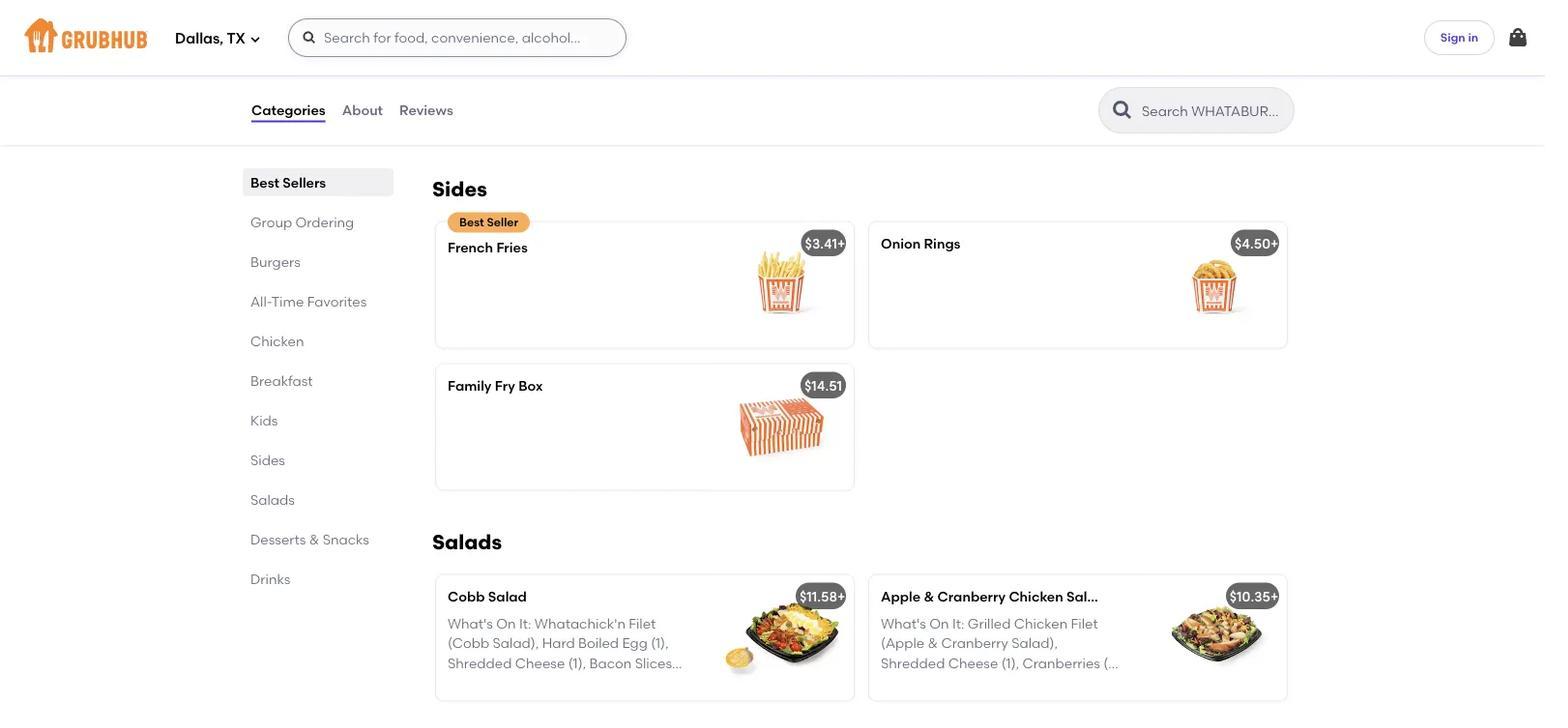 Task type: vqa. For each thing, say whether or not it's contained in the screenshot.
"$10.35 +" at the right
yes



Task type: locate. For each thing, give the bounding box(es) containing it.
dallas,
[[175, 30, 224, 48]]

& inside tab
[[309, 531, 319, 547]]

cranberry up the grilled
[[938, 589, 1006, 605]]

salads up desserts
[[251, 491, 295, 508]]

cranberry
[[938, 589, 1006, 605], [941, 636, 1009, 652]]

best up french
[[459, 216, 484, 230]]

1 vertical spatial apple
[[881, 675, 920, 691]]

burgers
[[251, 253, 301, 270]]

chicken
[[251, 333, 304, 349], [1009, 589, 1064, 605], [1014, 616, 1068, 632]]

0 horizontal spatial it:
[[519, 616, 531, 632]]

what's for what's on it: grilled chicken filet (apple & cranberry salad), shredded cheese (1), cranberries (1), apple slices, matchstick carrots (1)
[[881, 616, 926, 632]]

1 horizontal spatial on
[[930, 616, 949, 632]]

shredded inside what's on it: grilled chicken filet (apple & cranberry salad), shredded cheese (1), cranberries (1), apple slices, matchstick carrots (1)
[[881, 655, 945, 672]]

meal
[[576, 24, 608, 40]]

0 horizontal spatial salad),
[[493, 636, 539, 652]]

filet up the cranberries
[[1071, 616, 1098, 632]]

2 vertical spatial chicken
[[1014, 616, 1068, 632]]

best inside tab
[[251, 174, 279, 191]]

salad
[[488, 589, 527, 605], [1067, 589, 1106, 605]]

1 it: from the left
[[519, 616, 531, 632]]

2 filet from the left
[[1071, 616, 1098, 632]]

(1)
[[1095, 675, 1110, 691]]

box
[[519, 378, 543, 394]]

& for snacks
[[309, 531, 319, 547]]

apple & cranberry chicken salad image
[[1142, 575, 1287, 701]]

all-time favorites
[[251, 293, 367, 310]]

salad), inside what's on it: grilled chicken filet (apple & cranberry salad), shredded cheese (1), cranberries (1), apple slices, matchstick carrots (1)
[[1012, 636, 1058, 652]]

egg
[[622, 636, 648, 652]]

filet inside what's on it: whatachick'n filet (cobb salad), hard boiled egg (1), shredded cheese (1), bacon slices (3), grape tomatoes (6), grated carrots, red roma blend
[[629, 616, 656, 632]]

apple down (apple
[[881, 675, 920, 691]]

matchstick
[[967, 675, 1039, 691]]

0 horizontal spatial cheese
[[515, 655, 565, 672]]

+ for $3.41 +
[[838, 236, 846, 252]]

red
[[504, 694, 530, 704]]

(1),
[[651, 636, 669, 652], [568, 655, 586, 672], [1002, 655, 1020, 672], [1104, 655, 1122, 672]]

(apple
[[881, 636, 925, 652]]

0 horizontal spatial salad
[[488, 589, 527, 605]]

drinks
[[251, 571, 290, 587]]

french
[[448, 239, 493, 256]]

1 what's from the left
[[448, 616, 493, 632]]

fries
[[497, 239, 528, 256]]

&
[[309, 531, 319, 547], [924, 589, 935, 605], [928, 636, 938, 652]]

grape
[[472, 675, 514, 691]]

0 vertical spatial best
[[251, 174, 279, 191]]

tomatoes
[[517, 675, 582, 691]]

+
[[838, 236, 846, 252], [1271, 236, 1279, 252], [838, 589, 846, 605], [1271, 589, 1279, 605]]

$11.58 +
[[800, 589, 846, 605]]

1 horizontal spatial shredded
[[881, 655, 945, 672]]

cobb salad image
[[709, 575, 854, 701]]

(1), up slices
[[651, 636, 669, 652]]

sides up best seller french fries
[[432, 177, 487, 202]]

sides down the "kids"
[[251, 452, 285, 468]]

filet
[[629, 616, 656, 632], [1071, 616, 1098, 632]]

1 apple from the top
[[881, 589, 921, 605]]

cheese up the matchstick
[[949, 655, 998, 672]]

1 vertical spatial cranberry
[[941, 636, 1009, 652]]

1 vertical spatial &
[[924, 589, 935, 605]]

0 horizontal spatial svg image
[[249, 33, 261, 45]]

about
[[342, 102, 383, 118]]

2 cheese from the left
[[949, 655, 998, 672]]

1 salad), from the left
[[493, 636, 539, 652]]

what's inside what's on it: grilled chicken filet (apple & cranberry salad), shredded cheese (1), cranberries (1), apple slices, matchstick carrots (1)
[[881, 616, 926, 632]]

breakfast tab
[[251, 370, 386, 391]]

cheese up tomatoes
[[515, 655, 565, 672]]

on left the grilled
[[930, 616, 949, 632]]

slices,
[[923, 675, 964, 691]]

it: left the grilled
[[953, 616, 965, 632]]

1 horizontal spatial salad),
[[1012, 636, 1058, 652]]

justaburger® kid's meal button
[[436, 11, 854, 136]]

1 horizontal spatial cheese
[[949, 655, 998, 672]]

cheese inside what's on it: grilled chicken filet (apple & cranberry salad), shredded cheese (1), cranberries (1), apple slices, matchstick carrots (1)
[[949, 655, 998, 672]]

sides tab
[[251, 450, 386, 470]]

whatachick'n
[[535, 616, 626, 632]]

1 vertical spatial chicken
[[1009, 589, 1064, 605]]

best for seller
[[459, 216, 484, 230]]

+ for $4.50 +
[[1271, 236, 1279, 252]]

1 on from the left
[[496, 616, 516, 632]]

it: for whatachick'n
[[519, 616, 531, 632]]

on for (apple
[[930, 616, 949, 632]]

ordering
[[295, 214, 354, 230]]

desserts & snacks tab
[[251, 529, 386, 549]]

& up (apple
[[924, 589, 935, 605]]

in
[[1469, 30, 1479, 44]]

rings
[[924, 236, 961, 252]]

sellers
[[283, 174, 326, 191]]

chicken up the cranberries
[[1014, 616, 1068, 632]]

grilled
[[968, 616, 1011, 632]]

chicken up the grilled
[[1009, 589, 1064, 605]]

on
[[496, 616, 516, 632], [930, 616, 949, 632]]

apple
[[881, 589, 921, 605], [881, 675, 920, 691]]

1 horizontal spatial it:
[[953, 616, 965, 632]]

1 horizontal spatial filet
[[1071, 616, 1098, 632]]

salad up the cranberries
[[1067, 589, 1106, 605]]

cheese
[[515, 655, 565, 672], [949, 655, 998, 672]]

& left snacks
[[309, 531, 319, 547]]

1 filet from the left
[[629, 616, 656, 632]]

best
[[251, 174, 279, 191], [459, 216, 484, 230]]

what's up (apple
[[881, 616, 926, 632]]

2 salad), from the left
[[1012, 636, 1058, 652]]

salad), up the cranberries
[[1012, 636, 1058, 652]]

cobb salad
[[448, 589, 527, 605]]

what's
[[448, 616, 493, 632], [881, 616, 926, 632]]

Search for food, convenience, alcohol... search field
[[288, 18, 627, 57]]

(6),
[[585, 675, 606, 691]]

it:
[[519, 616, 531, 632], [953, 616, 965, 632]]

salad), inside what's on it: whatachick'n filet (cobb salad), hard boiled egg (1), shredded cheese (1), bacon slices (3), grape tomatoes (6), grated carrots, red roma blend
[[493, 636, 539, 652]]

0 horizontal spatial what's
[[448, 616, 493, 632]]

1 vertical spatial sides
[[251, 452, 285, 468]]

group ordering
[[251, 214, 354, 230]]

shredded inside what's on it: whatachick'n filet (cobb salad), hard boiled egg (1), shredded cheese (1), bacon slices (3), grape tomatoes (6), grated carrots, red roma blend
[[448, 655, 512, 672]]

it: inside what's on it: grilled chicken filet (apple & cranberry salad), shredded cheese (1), cranberries (1), apple slices, matchstick carrots (1)
[[953, 616, 965, 632]]

shredded down (apple
[[881, 655, 945, 672]]

salad),
[[493, 636, 539, 652], [1012, 636, 1058, 652]]

& inside what's on it: grilled chicken filet (apple & cranberry salad), shredded cheese (1), cranberries (1), apple slices, matchstick carrots (1)
[[928, 636, 938, 652]]

1 horizontal spatial what's
[[881, 616, 926, 632]]

what's up (cobb
[[448, 616, 493, 632]]

$4.50 +
[[1235, 236, 1279, 252]]

best inside best seller french fries
[[459, 216, 484, 230]]

on down cobb salad
[[496, 616, 516, 632]]

desserts
[[251, 531, 306, 547]]

filet up egg
[[629, 616, 656, 632]]

kid's
[[540, 24, 573, 40]]

0 horizontal spatial filet
[[629, 616, 656, 632]]

search icon image
[[1111, 99, 1135, 122]]

1 cheese from the left
[[515, 655, 565, 672]]

2 shredded from the left
[[881, 655, 945, 672]]

time
[[271, 293, 304, 310]]

bacon
[[589, 655, 632, 672]]

apple inside what's on it: grilled chicken filet (apple & cranberry salad), shredded cheese (1), cranberries (1), apple slices, matchstick carrots (1)
[[881, 675, 920, 691]]

shredded
[[448, 655, 512, 672], [881, 655, 945, 672]]

favorites
[[307, 293, 367, 310]]

sign
[[1441, 30, 1466, 44]]

1 horizontal spatial salads
[[432, 530, 502, 555]]

what's inside what's on it: whatachick'n filet (cobb salad), hard boiled egg (1), shredded cheese (1), bacon slices (3), grape tomatoes (6), grated carrots, red roma blend
[[448, 616, 493, 632]]

it: inside what's on it: whatachick'n filet (cobb salad), hard boiled egg (1), shredded cheese (1), bacon slices (3), grape tomatoes (6), grated carrots, red roma blend
[[519, 616, 531, 632]]

2 on from the left
[[930, 616, 949, 632]]

onion
[[881, 236, 921, 252]]

categories button
[[251, 75, 327, 145]]

categories
[[251, 102, 326, 118]]

0 horizontal spatial sides
[[251, 452, 285, 468]]

2 it: from the left
[[953, 616, 965, 632]]

2 vertical spatial &
[[928, 636, 938, 652]]

all-time favorites tab
[[251, 291, 386, 311]]

0 vertical spatial &
[[309, 531, 319, 547]]

$10.35
[[1230, 589, 1271, 605]]

shredded down (cobb
[[448, 655, 512, 672]]

it: down cobb salad
[[519, 616, 531, 632]]

0 horizontal spatial shredded
[[448, 655, 512, 672]]

group ordering tab
[[251, 212, 386, 232]]

cranberry down the grilled
[[941, 636, 1009, 652]]

salads
[[251, 491, 295, 508], [432, 530, 502, 555]]

salads up the cobb
[[432, 530, 502, 555]]

1 vertical spatial best
[[459, 216, 484, 230]]

0 vertical spatial chicken
[[251, 333, 304, 349]]

1 horizontal spatial salad
[[1067, 589, 1106, 605]]

on inside what's on it: whatachick'n filet (cobb salad), hard boiled egg (1), shredded cheese (1), bacon slices (3), grape tomatoes (6), grated carrots, red roma blend
[[496, 616, 516, 632]]

0 vertical spatial salads
[[251, 491, 295, 508]]

0 horizontal spatial on
[[496, 616, 516, 632]]

chicken up breakfast
[[251, 333, 304, 349]]

grated
[[609, 675, 656, 691]]

2 what's from the left
[[881, 616, 926, 632]]

(cobb
[[448, 636, 490, 652]]

apple & cranberry chicken salad
[[881, 589, 1106, 605]]

& for cranberry
[[924, 589, 935, 605]]

0 horizontal spatial best
[[251, 174, 279, 191]]

(3),
[[448, 675, 469, 691]]

kids tab
[[251, 410, 386, 430]]

2 apple from the top
[[881, 675, 920, 691]]

svg image
[[1507, 26, 1530, 49], [302, 30, 317, 45], [249, 33, 261, 45]]

family fry box image
[[709, 365, 854, 490]]

(1), up "(6)," at left
[[568, 655, 586, 672]]

0 vertical spatial apple
[[881, 589, 921, 605]]

filet inside what's on it: grilled chicken filet (apple & cranberry salad), shredded cheese (1), cranberries (1), apple slices, matchstick carrots (1)
[[1071, 616, 1098, 632]]

burgers tab
[[251, 251, 386, 272]]

sides
[[432, 177, 487, 202], [251, 452, 285, 468]]

on inside what's on it: grilled chicken filet (apple & cranberry salad), shredded cheese (1), cranberries (1), apple slices, matchstick carrots (1)
[[930, 616, 949, 632]]

1 horizontal spatial best
[[459, 216, 484, 230]]

salad), left hard
[[493, 636, 539, 652]]

main navigation navigation
[[0, 0, 1546, 75]]

best seller french fries
[[448, 216, 528, 256]]

sides inside tab
[[251, 452, 285, 468]]

(1), up (1)
[[1104, 655, 1122, 672]]

& right (apple
[[928, 636, 938, 652]]

best left sellers
[[251, 174, 279, 191]]

cranberries
[[1023, 655, 1101, 672]]

0 horizontal spatial salads
[[251, 491, 295, 508]]

blend
[[575, 694, 613, 704]]

apple up (apple
[[881, 589, 921, 605]]

salad right the cobb
[[488, 589, 527, 605]]

$10.35 +
[[1230, 589, 1279, 605]]

1 shredded from the left
[[448, 655, 512, 672]]

2 salad from the left
[[1067, 589, 1106, 605]]

$3.41
[[805, 236, 838, 252]]

cobb
[[448, 589, 485, 605]]

onion rings image
[[1142, 222, 1287, 348]]

1 horizontal spatial sides
[[432, 177, 487, 202]]

family
[[448, 378, 492, 394]]

$11.58
[[800, 589, 838, 605]]



Task type: describe. For each thing, give the bounding box(es) containing it.
sign in button
[[1425, 20, 1495, 55]]

what's on it: grilled chicken filet (apple & cranberry salad), shredded cheese (1), cranberries (1), apple slices, matchstick carrots (1)
[[881, 616, 1122, 691]]

1 horizontal spatial svg image
[[302, 30, 317, 45]]

justaburger®
[[448, 24, 537, 40]]

(1), up the matchstick
[[1002, 655, 1020, 672]]

french fries image
[[709, 222, 854, 348]]

roma
[[533, 694, 572, 704]]

dallas, tx
[[175, 30, 246, 48]]

+ for $10.35 +
[[1271, 589, 1279, 605]]

whatachick'n® strips 2 piece kid's meal image
[[1142, 11, 1287, 136]]

cheese inside what's on it: whatachick'n filet (cobb salad), hard boiled egg (1), shredded cheese (1), bacon slices (3), grape tomatoes (6), grated carrots, red roma blend
[[515, 655, 565, 672]]

drinks tab
[[251, 569, 386, 589]]

chicken inside what's on it: grilled chicken filet (apple & cranberry salad), shredded cheese (1), cranberries (1), apple slices, matchstick carrots (1)
[[1014, 616, 1068, 632]]

1 vertical spatial salads
[[432, 530, 502, 555]]

0 vertical spatial cranberry
[[938, 589, 1006, 605]]

sign in
[[1441, 30, 1479, 44]]

best for sellers
[[251, 174, 279, 191]]

reviews
[[400, 102, 453, 118]]

boiled
[[578, 636, 619, 652]]

it: for grilled
[[953, 616, 965, 632]]

cranberry inside what's on it: grilled chicken filet (apple & cranberry salad), shredded cheese (1), cranberries (1), apple slices, matchstick carrots (1)
[[941, 636, 1009, 652]]

reviews button
[[399, 75, 454, 145]]

justaburger® kid's meal
[[448, 24, 608, 40]]

1 salad from the left
[[488, 589, 527, 605]]

0 vertical spatial sides
[[432, 177, 487, 202]]

seller
[[487, 216, 519, 230]]

family fry box
[[448, 378, 543, 394]]

what's for what's on it: whatachick'n filet (cobb salad), hard boiled egg (1), shredded cheese (1), bacon slices (3), grape tomatoes (6), grated carrots, red roma blend
[[448, 616, 493, 632]]

about button
[[341, 75, 384, 145]]

best sellers tab
[[251, 172, 386, 192]]

what's on it: whatachick'n filet (cobb salad), hard boiled egg (1), shredded cheese (1), bacon slices (3), grape tomatoes (6), grated carrots, red roma blend
[[448, 616, 672, 704]]

breakfast
[[251, 372, 313, 389]]

snacks
[[323, 531, 369, 547]]

best sellers
[[251, 174, 326, 191]]

$3.41 +
[[805, 236, 846, 252]]

all-
[[251, 293, 271, 310]]

hard
[[542, 636, 575, 652]]

chicken inside tab
[[251, 333, 304, 349]]

kids
[[251, 412, 278, 428]]

carrots,
[[448, 694, 501, 704]]

$4.50
[[1235, 236, 1271, 252]]

slices
[[635, 655, 672, 672]]

justaburger® kid's meal image
[[709, 11, 854, 136]]

Search WHATABURGER search field
[[1140, 102, 1288, 120]]

salads tab
[[251, 489, 386, 510]]

group
[[251, 214, 292, 230]]

$14.51
[[805, 378, 842, 394]]

+ for $11.58 +
[[838, 589, 846, 605]]

desserts & snacks
[[251, 531, 369, 547]]

carrots
[[1042, 675, 1092, 691]]

chicken tab
[[251, 331, 386, 351]]

fry
[[495, 378, 515, 394]]

tx
[[227, 30, 246, 48]]

salads inside tab
[[251, 491, 295, 508]]

on for salad),
[[496, 616, 516, 632]]

onion rings
[[881, 236, 961, 252]]

2 horizontal spatial svg image
[[1507, 26, 1530, 49]]



